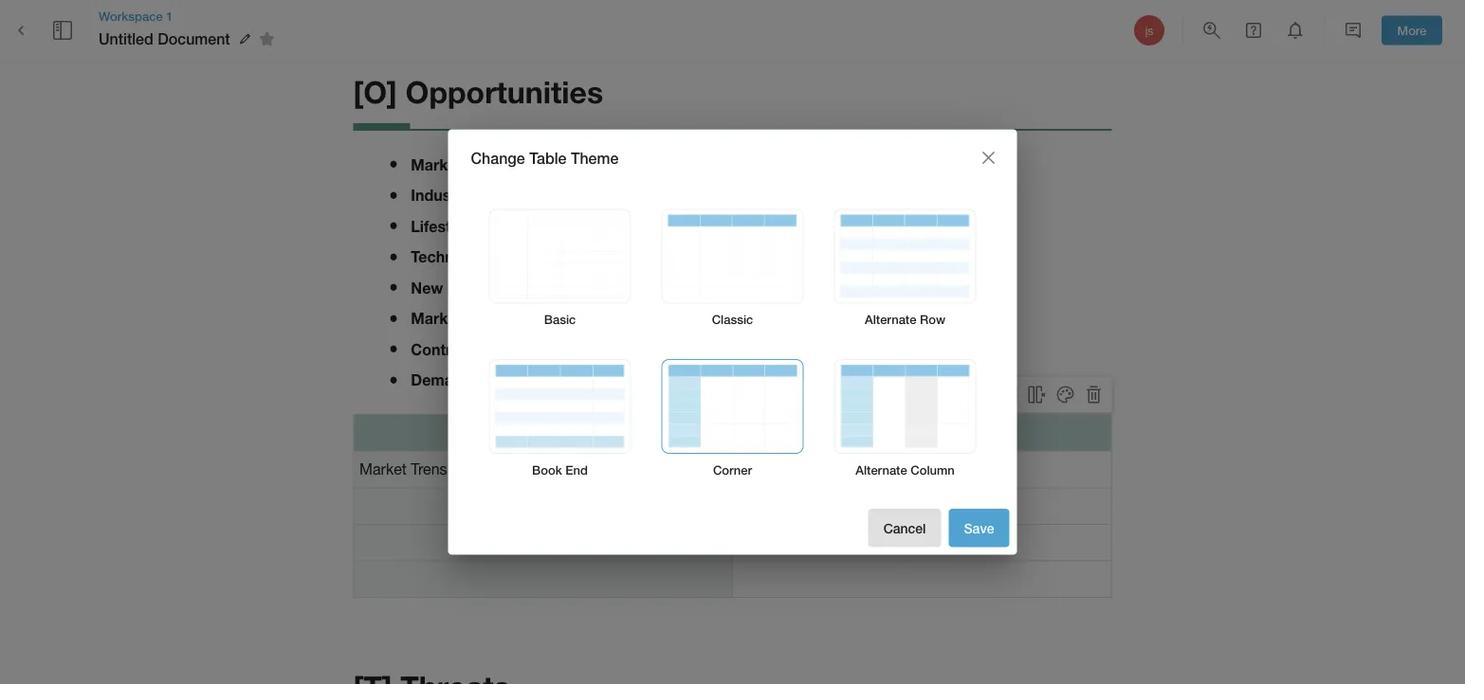 Task type: describe. For each thing, give the bounding box(es) containing it.
cancel
[[884, 521, 926, 536]]

contracts & partners
[[411, 341, 563, 359]]

opportunities
[[406, 75, 604, 111]]

workspace 1
[[99, 8, 173, 23]]

trens
[[411, 461, 447, 479]]

market for market response to tactics
[[411, 310, 462, 328]]

classic
[[712, 313, 754, 327]]

table
[[529, 149, 567, 167]]

change table theme
[[471, 149, 619, 167]]

[o] opportunities
[[353, 75, 604, 111]]

market response to tactics
[[411, 310, 613, 328]]

response
[[466, 310, 539, 328]]

book
[[532, 463, 562, 477]]

new
[[411, 279, 443, 297]]

change table theme dialog
[[448, 130, 1017, 555]]

partners
[[502, 341, 563, 359]]

trends for industry trends
[[474, 187, 523, 205]]

untitled
[[99, 30, 153, 48]]

save
[[964, 521, 995, 536]]

technology
[[411, 248, 494, 266]]

lifestyle
[[411, 218, 472, 236]]

developments
[[466, 156, 570, 174]]

theme
[[571, 149, 619, 167]]

workspace 1 link
[[99, 7, 281, 25]]

to
[[543, 310, 558, 328]]

js button
[[1132, 12, 1168, 48]]

save button
[[949, 509, 1010, 548]]

alternate for alternate column
[[856, 463, 908, 477]]

trends for demand trends
[[476, 372, 525, 390]]

market for market developments
[[411, 156, 462, 174]]

alternate row
[[865, 313, 946, 327]]

&
[[487, 341, 497, 359]]

more button
[[1382, 16, 1443, 45]]

technology innovation
[[411, 248, 574, 266]]



Task type: locate. For each thing, give the bounding box(es) containing it.
innovation
[[498, 248, 574, 266]]

industry
[[411, 187, 470, 205]]

alternate left column
[[856, 463, 908, 477]]

1
[[166, 8, 173, 23]]

0 vertical spatial market
[[411, 156, 462, 174]]

row
[[920, 313, 946, 327]]

market down new
[[411, 310, 462, 328]]

0 vertical spatial trends
[[474, 187, 523, 205]]

0 vertical spatial alternate
[[865, 313, 917, 327]]

book end
[[532, 463, 588, 477]]

alternate column
[[856, 463, 955, 477]]

basic
[[544, 313, 576, 327]]

demand
[[411, 372, 472, 390]]

alternate left row
[[865, 313, 917, 327]]

market up industry
[[411, 156, 462, 174]]

demand trends
[[411, 372, 525, 390]]

favorite image
[[256, 28, 279, 50]]

market left trens
[[360, 461, 407, 479]]

trends up technology innovation
[[476, 218, 525, 236]]

2 vertical spatial trends
[[476, 372, 525, 390]]

1 vertical spatial alternate
[[856, 463, 908, 477]]

[o]
[[353, 75, 397, 111]]

column
[[911, 463, 955, 477]]

cancel button
[[869, 509, 942, 548]]

1 vertical spatial market
[[411, 310, 462, 328]]

market developments
[[411, 156, 570, 174]]

trends down market developments
[[474, 187, 523, 205]]

document
[[158, 30, 230, 48]]

new markets
[[411, 279, 507, 297]]

change
[[471, 149, 525, 167]]

contracts
[[411, 341, 483, 359]]

market trens
[[360, 461, 447, 479]]

workspace
[[99, 8, 163, 23]]

2 vertical spatial market
[[360, 461, 407, 479]]

alternate for alternate row
[[865, 313, 917, 327]]

market for market trens
[[360, 461, 407, 479]]

js
[[1146, 24, 1154, 37]]

1 vertical spatial trends
[[476, 218, 525, 236]]

markets
[[448, 279, 507, 297]]

trends down "&"
[[476, 372, 525, 390]]

more
[[1398, 23, 1427, 38]]

alternate
[[865, 313, 917, 327], [856, 463, 908, 477]]

market
[[411, 156, 462, 174], [411, 310, 462, 328], [360, 461, 407, 479]]

trends
[[474, 187, 523, 205], [476, 218, 525, 236], [476, 372, 525, 390]]

trends for lifestyle trends
[[476, 218, 525, 236]]

corner
[[713, 463, 752, 477]]

lifestyle trends
[[411, 218, 525, 236]]

untitled document
[[99, 30, 230, 48]]

industry trends
[[411, 187, 523, 205]]

end
[[566, 463, 588, 477]]

tactics
[[562, 310, 613, 328]]



Task type: vqa. For each thing, say whether or not it's contained in the screenshot.
topmost Trends
yes



